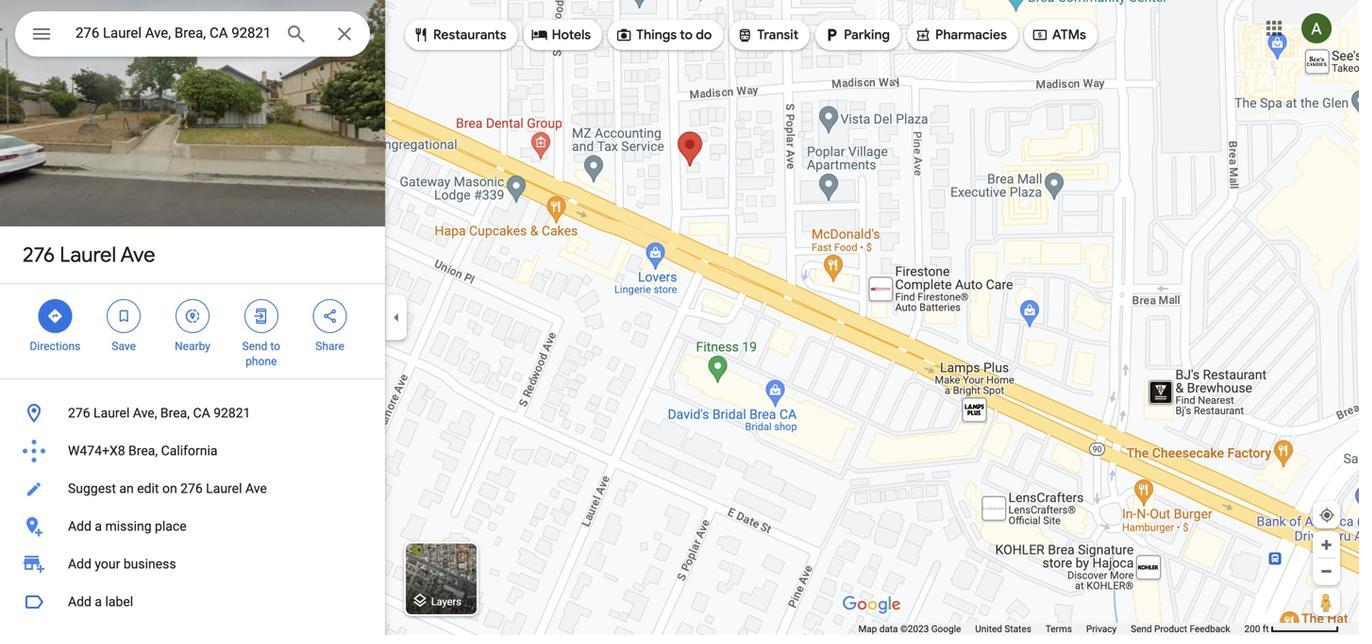 Task type: vqa. For each thing, say whether or not it's contained in the screenshot.
Hours image
no



Task type: locate. For each thing, give the bounding box(es) containing it.
send product feedback button
[[1131, 623, 1231, 635]]

send inside button
[[1131, 624, 1152, 635]]

united states
[[976, 624, 1032, 635]]

google
[[932, 624, 961, 635]]

0 horizontal spatial send
[[242, 340, 268, 353]]


[[737, 25, 754, 45]]

276 laurel ave, brea, ca 92821 button
[[0, 395, 385, 432]]

hotels
[[552, 26, 591, 43]]

200 ft
[[1245, 624, 1269, 635]]

layers
[[431, 596, 462, 608]]

states
[[1005, 624, 1032, 635]]

None field
[[76, 22, 270, 44]]

nearby
[[175, 340, 210, 353]]

edit
[[137, 481, 159, 497]]

brea, left the ca
[[160, 405, 190, 421]]

276 for 276 laurel ave, brea, ca 92821
[[68, 405, 90, 421]]

1 horizontal spatial 276
[[68, 405, 90, 421]]

do
[[696, 26, 712, 43]]

1 add from the top
[[68, 519, 92, 534]]

laurel down w474+x8 brea, california button
[[206, 481, 242, 497]]

276 right on
[[180, 481, 203, 497]]

©2023
[[901, 624, 929, 635]]

footer
[[859, 623, 1245, 635]]

suggest an edit on 276 laurel ave
[[68, 481, 267, 497]]

add left label
[[68, 594, 92, 610]]

276 for 276 laurel ave
[[23, 242, 55, 268]]

1 vertical spatial add
[[68, 557, 92, 572]]

2 horizontal spatial 276
[[180, 481, 203, 497]]

send for send product feedback
[[1131, 624, 1152, 635]]

ave inside suggest an edit on 276 laurel ave button
[[245, 481, 267, 497]]

ave,
[[133, 405, 157, 421]]

footer containing map data ©2023 google
[[859, 623, 1245, 635]]

ave
[[120, 242, 155, 268], [245, 481, 267, 497]]

brea,
[[160, 405, 190, 421], [128, 443, 158, 459]]

276 laurel ave, brea, ca 92821
[[68, 405, 251, 421]]

add down suggest
[[68, 519, 92, 534]]

parking
[[844, 26, 890, 43]]

0 vertical spatial 276
[[23, 242, 55, 268]]

place
[[155, 519, 187, 534]]

1 horizontal spatial ave
[[245, 481, 267, 497]]

restaurants
[[433, 26, 507, 43]]

1 horizontal spatial to
[[680, 26, 693, 43]]

 things to do
[[616, 25, 712, 45]]

1 horizontal spatial brea,
[[160, 405, 190, 421]]

privacy
[[1087, 624, 1117, 635]]


[[531, 25, 548, 45]]

laurel
[[60, 242, 116, 268], [94, 405, 130, 421], [206, 481, 242, 497]]

0 vertical spatial laurel
[[60, 242, 116, 268]]

276
[[23, 242, 55, 268], [68, 405, 90, 421], [180, 481, 203, 497]]

w474+x8 brea, california button
[[0, 432, 385, 470]]

save
[[112, 340, 136, 353]]

business
[[123, 557, 176, 572]]

brea, inside w474+x8 brea, california button
[[128, 443, 158, 459]]

 hotels
[[531, 25, 591, 45]]

suggest an edit on 276 laurel ave button
[[0, 470, 385, 508]]

0 vertical spatial brea,
[[160, 405, 190, 421]]

2 vertical spatial add
[[68, 594, 92, 610]]

to up phone
[[270, 340, 280, 353]]

add left your in the bottom of the page
[[68, 557, 92, 572]]

product
[[1155, 624, 1188, 635]]

1 vertical spatial brea,
[[128, 443, 158, 459]]


[[915, 25, 932, 45]]

send
[[242, 340, 268, 353], [1131, 624, 1152, 635]]

zoom in image
[[1320, 538, 1334, 552]]

things
[[636, 26, 677, 43]]

ave up  at the left
[[120, 242, 155, 268]]

1 a from the top
[[95, 519, 102, 534]]

0 vertical spatial to
[[680, 26, 693, 43]]

1 vertical spatial a
[[95, 594, 102, 610]]

send up phone
[[242, 340, 268, 353]]

 atms
[[1032, 25, 1086, 45]]

brea, down ave,
[[128, 443, 158, 459]]

to inside send to phone
[[270, 340, 280, 353]]

footer inside the "google maps" element
[[859, 623, 1245, 635]]

a left label
[[95, 594, 102, 610]]

w474+x8 brea, california
[[68, 443, 218, 459]]

a left missing
[[95, 519, 102, 534]]

send left the product at the bottom of page
[[1131, 624, 1152, 635]]

3 add from the top
[[68, 594, 92, 610]]

0 horizontal spatial brea,
[[128, 443, 158, 459]]

laurel left ave,
[[94, 405, 130, 421]]

to inside  things to do
[[680, 26, 693, 43]]

 transit
[[737, 25, 799, 45]]

2 add from the top
[[68, 557, 92, 572]]

1 vertical spatial laurel
[[94, 405, 130, 421]]

add a label button
[[0, 583, 385, 621]]

add a missing place
[[68, 519, 187, 534]]

1 vertical spatial send
[[1131, 624, 1152, 635]]

laurel for ave
[[60, 242, 116, 268]]

show street view coverage image
[[1313, 588, 1341, 616]]

0 vertical spatial a
[[95, 519, 102, 534]]

2 a from the top
[[95, 594, 102, 610]]

1 vertical spatial ave
[[245, 481, 267, 497]]

2 vertical spatial 276
[[180, 481, 203, 497]]

send inside send to phone
[[242, 340, 268, 353]]

add a missing place button
[[0, 508, 385, 546]]

google maps element
[[0, 0, 1359, 635]]

276 inside 276 laurel ave, brea, ca 92821 button
[[68, 405, 90, 421]]

0 horizontal spatial to
[[270, 340, 280, 353]]

276 up w474+x8
[[68, 405, 90, 421]]

add a label
[[68, 594, 133, 610]]

missing
[[105, 519, 152, 534]]

none field inside 276 laurel ave, brea, ca 92821 field
[[76, 22, 270, 44]]

0 vertical spatial add
[[68, 519, 92, 534]]

0 horizontal spatial 276
[[23, 242, 55, 268]]

to left do
[[680, 26, 693, 43]]

atms
[[1053, 26, 1086, 43]]

a
[[95, 519, 102, 534], [95, 594, 102, 610]]

1 horizontal spatial send
[[1131, 624, 1152, 635]]

a for missing
[[95, 519, 102, 534]]

laurel up 
[[60, 242, 116, 268]]

1 vertical spatial to
[[270, 340, 280, 353]]

0 vertical spatial send
[[242, 340, 268, 353]]

add your business link
[[0, 546, 385, 583]]

add
[[68, 519, 92, 534], [68, 557, 92, 572], [68, 594, 92, 610]]

to
[[680, 26, 693, 43], [270, 340, 280, 353]]

276 up 
[[23, 242, 55, 268]]

1 vertical spatial 276
[[68, 405, 90, 421]]

ave down w474+x8 brea, california button
[[245, 481, 267, 497]]

 pharmacies
[[915, 25, 1007, 45]]

0 vertical spatial ave
[[120, 242, 155, 268]]



Task type: describe. For each thing, give the bounding box(es) containing it.
terms button
[[1046, 623, 1072, 635]]

 button
[[15, 11, 68, 60]]

google account: angela cha  
(angela.cha@adept.ai) image
[[1302, 13, 1332, 44]]

phone
[[246, 355, 277, 368]]

276 inside suggest an edit on 276 laurel ave button
[[180, 481, 203, 497]]

send for send to phone
[[242, 340, 268, 353]]

add for add your business
[[68, 557, 92, 572]]

pharmacies
[[936, 26, 1007, 43]]

send product feedback
[[1131, 624, 1231, 635]]

on
[[162, 481, 177, 497]]

map
[[859, 624, 877, 635]]

 parking
[[823, 25, 890, 45]]

ft
[[1263, 624, 1269, 635]]

 search field
[[15, 11, 370, 60]]

label
[[105, 594, 133, 610]]

92821
[[214, 405, 251, 421]]

united states button
[[976, 623, 1032, 635]]

collapse side panel image
[[386, 307, 407, 328]]

200
[[1245, 624, 1261, 635]]


[[616, 25, 633, 45]]

200 ft button
[[1245, 624, 1340, 635]]

zoom out image
[[1320, 565, 1334, 579]]

united
[[976, 624, 1003, 635]]

brea, inside 276 laurel ave, brea, ca 92821 button
[[160, 405, 190, 421]]

terms
[[1046, 624, 1072, 635]]

add your business
[[68, 557, 176, 572]]

data
[[880, 624, 898, 635]]

feedback
[[1190, 624, 1231, 635]]

0 horizontal spatial ave
[[120, 242, 155, 268]]

send to phone
[[242, 340, 280, 368]]

add for add a label
[[68, 594, 92, 610]]

share
[[316, 340, 344, 353]]


[[115, 306, 132, 327]]

actions for 276 laurel ave region
[[0, 284, 385, 379]]

show your location image
[[1319, 507, 1336, 524]]


[[253, 306, 270, 327]]


[[322, 306, 339, 327]]

directions
[[30, 340, 81, 353]]

276 laurel ave
[[23, 242, 155, 268]]

an
[[119, 481, 134, 497]]

transit
[[757, 26, 799, 43]]

suggest
[[68, 481, 116, 497]]

california
[[161, 443, 218, 459]]

a for label
[[95, 594, 102, 610]]

ca
[[193, 405, 210, 421]]


[[823, 25, 840, 45]]

your
[[95, 557, 120, 572]]

 restaurants
[[413, 25, 507, 45]]

privacy button
[[1087, 623, 1117, 635]]

w474+x8
[[68, 443, 125, 459]]

map data ©2023 google
[[859, 624, 961, 635]]


[[413, 25, 430, 45]]


[[1032, 25, 1049, 45]]

add for add a missing place
[[68, 519, 92, 534]]


[[47, 306, 64, 327]]


[[184, 306, 201, 327]]

laurel for ave,
[[94, 405, 130, 421]]

2 vertical spatial laurel
[[206, 481, 242, 497]]

276 Laurel Ave, Brea, CA 92821 field
[[15, 11, 370, 57]]


[[30, 20, 53, 48]]

276 laurel ave main content
[[0, 0, 385, 635]]



